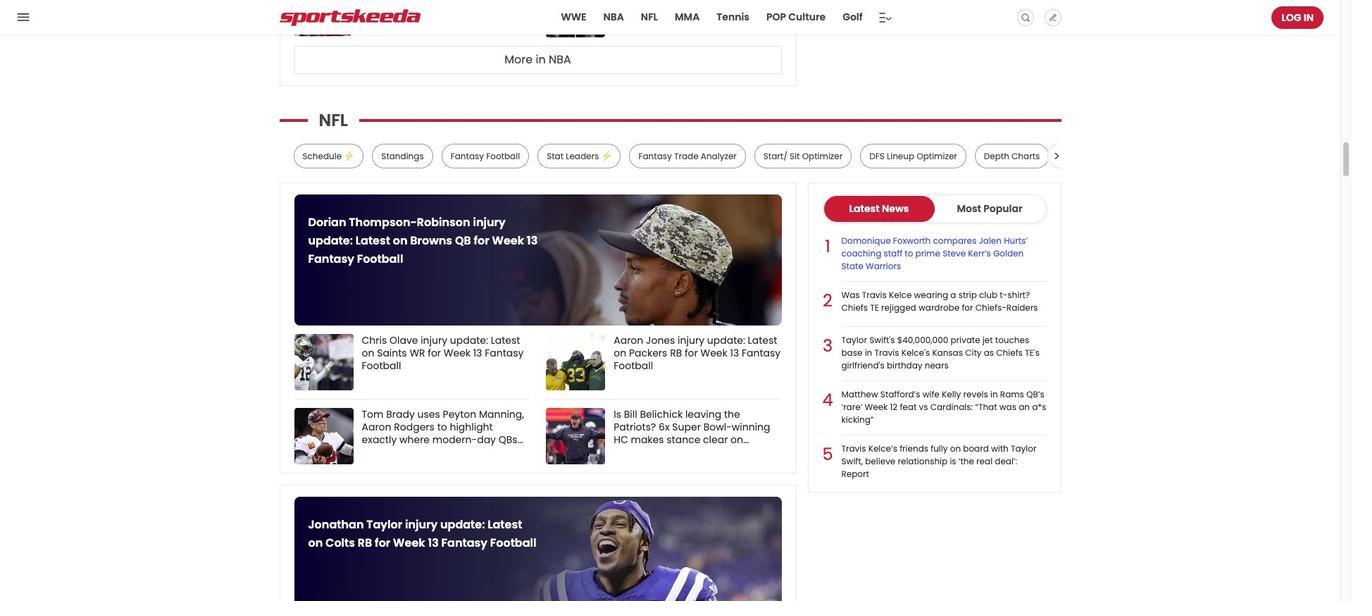 Task type: describe. For each thing, give the bounding box(es) containing it.
tennis link
[[715, 0, 751, 35]]

belichick
[[640, 407, 683, 421]]

hc
[[614, 433, 628, 447]]

week for aaron jones injury update: latest on packers rb for week 13 fantasy football
[[701, 346, 728, 360]]

golf
[[843, 10, 863, 24]]

on inside chris olave injury update: latest on saints wr for week 13 fantasy football
[[362, 346, 375, 360]]

olave
[[390, 333, 418, 347]]

rb for taylor
[[358, 535, 372, 551]]

t-
[[1000, 289, 1008, 301]]

4
[[823, 388, 833, 411]]

stat leaders ⚡
[[547, 150, 612, 162]]

cardinals:
[[931, 401, 973, 413]]

staff
[[884, 247, 903, 259]]

1
[[825, 235, 831, 258]]

latest for chris olave injury update: latest on saints wr for week 13 fantasy football
[[491, 333, 520, 347]]

chris
[[362, 333, 387, 347]]

saints
[[377, 346, 407, 360]]

report
[[842, 468, 870, 480]]

2 ⚡ from the left
[[601, 150, 612, 162]]

was
[[842, 289, 860, 301]]

injury for chris olave injury update: latest on saints wr for week 13 fantasy football
[[421, 333, 448, 347]]

swift's
[[870, 334, 895, 346]]

for for chris olave injury update: latest on saints wr for week 13 fantasy football
[[428, 346, 441, 360]]

dorian
[[308, 214, 346, 230]]

fantasy inside jonathan taylor injury update: latest on colts rb for week 13 fantasy football
[[442, 535, 488, 551]]

aaron jones injury update: latest on packers rb for week 13 fantasy football image
[[546, 334, 606, 390]]

depth charts link
[[984, 150, 1040, 162]]

jonathan
[[308, 517, 364, 533]]

nears
[[925, 359, 949, 371]]

shirt?
[[1008, 289, 1031, 301]]

stance
[[667, 433, 701, 447]]

in inside "link"
[[1304, 10, 1314, 24]]

chiefs inside 'was travis kelce wearing a strip club t-shirt? chiefs te rejigged wardrobe for chiefs-raiders'
[[842, 302, 868, 314]]

bowl-
[[704, 420, 732, 434]]

week inside dorian thompson-robinson injury update: latest on browns qb for week 13 fantasy football
[[492, 232, 524, 249]]

latest inside button
[[850, 201, 880, 216]]

fantasy inside aaron jones injury update: latest on packers rb for week 13 fantasy football
[[742, 346, 781, 360]]

tom brady uses peyton manning, aaron rodgers to highlight exactly where modern-day qbs are going wrong image
[[294, 408, 353, 464]]

week for chris olave injury update: latest on saints wr for week 13 fantasy football
[[444, 346, 471, 360]]

super
[[673, 420, 701, 434]]

coaching inside is bill belichick leaving the patriots? 6x super bowl-winning hc makes stance clear on coaching future
[[614, 445, 661, 459]]

dfs lineup optimizer
[[870, 150, 958, 162]]

scroll button icon image
[[1055, 153, 1060, 159]]

kansas
[[933, 347, 963, 359]]

nba 6moty power rankings 2023-24: top 5 candidates ft. cole anthony after week 5 image
[[294, 0, 353, 37]]

chiefs-
[[976, 302, 1007, 314]]

list icon image
[[879, 9, 892, 26]]

brady
[[386, 407, 415, 421]]

raiders
[[1007, 302, 1038, 314]]

log in
[[1282, 10, 1314, 24]]

13 for aaron jones injury update: latest on packers rb for week 13 fantasy football
[[730, 346, 739, 360]]

kerr's
[[969, 247, 991, 259]]

domonique
[[842, 235, 891, 247]]

latest news
[[850, 201, 909, 216]]

fantasy trade analyzer link
[[639, 150, 737, 162]]

taylor swift's $40,000,000 private jet touches base in travis kelce's kansas city as chiefs te's girlfriend's birthday nears
[[842, 334, 1040, 371]]

depth
[[984, 150, 1010, 162]]

future
[[663, 445, 693, 459]]

pop culture link
[[765, 0, 828, 35]]

13 inside dorian thompson-robinson injury update: latest on browns qb for week 13 fantasy football
[[527, 232, 538, 249]]

for inside dorian thompson-robinson injury update: latest on browns qb for week 13 fantasy football
[[474, 232, 490, 249]]

week for jonathan taylor injury update: latest on colts rb for week 13 fantasy football
[[393, 535, 425, 551]]

real
[[977, 455, 993, 467]]

taylor inside travis kelce's friends fully on board with taylor swift, believe relationship is 'the real deal': report
[[1011, 443, 1037, 454]]

on inside is bill belichick leaving the patriots? 6x super bowl-winning hc makes stance clear on coaching future
[[731, 433, 744, 447]]

dfs
[[870, 150, 885, 162]]

chiefs inside taylor swift's $40,000,000 private jet touches base in travis kelce's kansas city as chiefs te's girlfriend's birthday nears
[[997, 347, 1023, 359]]

wife
[[923, 388, 940, 400]]

travis inside travis kelce's friends fully on board with taylor swift, believe relationship is 'the real deal': report
[[842, 443, 867, 454]]

patriots?
[[614, 420, 656, 434]]

bill
[[624, 407, 638, 421]]

rb for jones
[[670, 346, 682, 360]]

on inside travis kelce's friends fully on board with taylor swift, believe relationship is 'the real deal': report
[[951, 443, 961, 454]]

schedule ⚡ link
[[303, 150, 355, 162]]

uses
[[418, 407, 440, 421]]

qb's
[[1027, 388, 1045, 400]]

wwe link
[[560, 0, 588, 35]]

fantasy football link
[[451, 150, 520, 162]]

chris olave injury update: latest on saints wr for week 13 fantasy football image
[[294, 334, 353, 390]]

aaron inside aaron jones injury update: latest on packers rb for week 13 fantasy football
[[614, 333, 644, 347]]

aaron inside tom brady uses peyton manning, aaron rodgers to highlight exactly where modern-day qbs are going wrong
[[362, 420, 392, 434]]

13 for chris olave injury update: latest on saints wr for week 13 fantasy football
[[473, 346, 482, 360]]

kelly
[[942, 388, 962, 400]]

wearing
[[914, 289, 949, 301]]

0 vertical spatial nba
[[604, 10, 624, 24]]

injury for jonathan taylor injury update: latest on colts rb for week 13 fantasy football
[[405, 517, 438, 533]]

latest for jonathan taylor injury update: latest on colts rb for week 13 fantasy football
[[488, 517, 522, 533]]

was travis kelce wearing a strip club t-shirt? chiefs te rejigged wardrobe for chiefs-raiders
[[842, 289, 1038, 314]]

update: for jonathan taylor injury update: latest on colts rb for week 13 fantasy football
[[440, 517, 485, 533]]

jonathan taylor injury update: latest on colts rb for week 13 fantasy football
[[308, 517, 537, 551]]

warriors
[[866, 260, 902, 272]]

revels
[[964, 388, 989, 400]]

touches
[[996, 334, 1030, 346]]

wardrobe
[[919, 302, 960, 314]]

day
[[477, 433, 496, 447]]

steve
[[943, 247, 966, 259]]

0 vertical spatial nfl
[[641, 10, 658, 24]]

qb
[[455, 232, 471, 249]]

jonathan taylor injury update: latest on colts rb for week 13 fantasy football image
[[489, 497, 782, 601]]

kelce
[[889, 289, 912, 301]]

prime
[[916, 247, 941, 259]]

thompson-
[[349, 214, 417, 230]]

start/
[[764, 150, 788, 162]]

pop culture
[[767, 10, 826, 24]]

log
[[1282, 10, 1302, 24]]

analyzer
[[701, 150, 737, 162]]

travis inside taylor swift's $40,000,000 private jet touches base in travis kelce's kansas city as chiefs te's girlfriend's birthday nears
[[875, 347, 900, 359]]

'the
[[959, 455, 975, 467]]

fantasy football
[[451, 150, 520, 162]]

travis kelce's friends fully on board with taylor swift, believe relationship is 'the real deal': report
[[842, 443, 1037, 480]]

0 horizontal spatial nfl
[[319, 108, 348, 132]]

football for jonathan taylor injury update: latest on colts rb for week 13 fantasy football
[[490, 535, 537, 551]]

fully
[[931, 443, 948, 454]]

nba link
[[602, 0, 626, 35]]

update: for chris olave injury update: latest on saints wr for week 13 fantasy football
[[450, 333, 488, 347]]

te's
[[1025, 347, 1040, 359]]



Task type: vqa. For each thing, say whether or not it's contained in the screenshot.
the 04:00 PM link
no



Task type: locate. For each thing, give the bounding box(es) containing it.
injury inside chris olave injury update: latest on saints wr for week 13 fantasy football
[[421, 333, 448, 347]]

0 horizontal spatial ⚡
[[344, 150, 355, 162]]

nba
[[604, 10, 624, 24], [549, 51, 571, 68]]

fantasy inside chris olave injury update: latest on saints wr for week 13 fantasy football
[[485, 346, 524, 360]]

city
[[966, 347, 982, 359]]

on inside aaron jones injury update: latest on packers rb for week 13 fantasy football
[[614, 346, 627, 360]]

is
[[950, 455, 957, 467]]

week left 12
[[865, 401, 888, 413]]

0 horizontal spatial nba
[[549, 51, 571, 68]]

in right log
[[1304, 10, 1314, 24]]

update: inside chris olave injury update: latest on saints wr for week 13 fantasy football
[[450, 333, 488, 347]]

to right "rodgers"
[[437, 420, 447, 434]]

week inside jonathan taylor injury update: latest on colts rb for week 13 fantasy football
[[393, 535, 425, 551]]

coaching inside domonique foxworth compares jalen hurts' coaching staff to prime steve kerr's golden state warriors
[[842, 247, 882, 259]]

on left colts
[[308, 535, 323, 551]]

stafford's
[[881, 388, 921, 400]]

1 horizontal spatial ⚡
[[601, 150, 612, 162]]

⚡ right leaders at the left of page
[[601, 150, 612, 162]]

taylor up deal':
[[1011, 443, 1037, 454]]

compares
[[933, 235, 977, 247]]

travis inside 'was travis kelce wearing a strip club t-shirt? chiefs te rejigged wardrobe for chiefs-raiders'
[[862, 289, 887, 301]]

rb right packers on the left bottom
[[670, 346, 682, 360]]

was
[[1000, 401, 1017, 413]]

latest for aaron jones injury update: latest on packers rb for week 13 fantasy football
[[748, 333, 778, 347]]

latest inside dorian thompson-robinson injury update: latest on browns qb for week 13 fantasy football
[[356, 232, 390, 249]]

'rare'
[[842, 401, 863, 413]]

nba power rankings 2023-24: top 10 teams ft. phoenix suns and orlando magic after week 5 image
[[546, 0, 606, 37]]

1 optimizer from the left
[[802, 150, 843, 162]]

is
[[614, 407, 622, 421]]

nfl right nba link
[[641, 10, 658, 24]]

standings
[[382, 150, 424, 162]]

football inside chris olave injury update: latest on saints wr for week 13 fantasy football
[[362, 359, 401, 373]]

week right jones
[[701, 346, 728, 360]]

peyton
[[443, 407, 477, 421]]

chiefs down the was
[[842, 302, 868, 314]]

0 vertical spatial travis
[[862, 289, 887, 301]]

culture
[[789, 10, 826, 24]]

to for prime
[[905, 247, 914, 259]]

1 vertical spatial taylor
[[1011, 443, 1037, 454]]

girlfriend's
[[842, 359, 885, 371]]

latest inside chris olave injury update: latest on saints wr for week 13 fantasy football
[[491, 333, 520, 347]]

on down thompson-
[[393, 232, 408, 249]]

0 vertical spatial coaching
[[842, 247, 882, 259]]

2 horizontal spatial taylor
[[1011, 443, 1037, 454]]

latest inside jonathan taylor injury update: latest on colts rb for week 13 fantasy football
[[488, 517, 522, 533]]

base
[[842, 347, 863, 359]]

1 horizontal spatial nfl
[[641, 10, 658, 24]]

more in nba
[[505, 51, 571, 68]]

1 horizontal spatial chiefs
[[997, 347, 1023, 359]]

highlight
[[450, 420, 493, 434]]

chiefs
[[842, 302, 868, 314], [997, 347, 1023, 359]]

0 horizontal spatial to
[[437, 420, 447, 434]]

in up girlfriend's at the bottom right
[[865, 347, 873, 359]]

1 horizontal spatial coaching
[[842, 247, 882, 259]]

vs
[[919, 401, 928, 413]]

injury inside jonathan taylor injury update: latest on colts rb for week 13 fantasy football
[[405, 517, 438, 533]]

1 horizontal spatial taylor
[[842, 334, 868, 346]]

13 inside jonathan taylor injury update: latest on colts rb for week 13 fantasy football
[[428, 535, 439, 551]]

update: inside aaron jones injury update: latest on packers rb for week 13 fantasy football
[[707, 333, 746, 347]]

football inside aaron jones injury update: latest on packers rb for week 13 fantasy football
[[614, 359, 653, 373]]

rb inside aaron jones injury update: latest on packers rb for week 13 fantasy football
[[670, 346, 682, 360]]

travis down the swift's
[[875, 347, 900, 359]]

latest inside aaron jones injury update: latest on packers rb for week 13 fantasy football
[[748, 333, 778, 347]]

0 horizontal spatial rb
[[358, 535, 372, 551]]

2 optimizer from the left
[[917, 150, 958, 162]]

travis up swift,
[[842, 443, 867, 454]]

sportskeeda logo image
[[279, 9, 420, 26]]

0 vertical spatial chiefs
[[842, 302, 868, 314]]

coaching down the patriots?
[[614, 445, 661, 459]]

fantasy trade analyzer
[[639, 150, 737, 162]]

manning,
[[479, 407, 524, 421]]

1 vertical spatial chiefs
[[997, 347, 1023, 359]]

football
[[486, 150, 520, 162], [357, 251, 403, 267], [362, 359, 401, 373], [614, 359, 653, 373], [490, 535, 537, 551]]

leaving
[[686, 407, 722, 421]]

on inside jonathan taylor injury update: latest on colts rb for week 13 fantasy football
[[308, 535, 323, 551]]

on left packers on the left bottom
[[614, 346, 627, 360]]

leaders
[[566, 150, 599, 162]]

1 ⚡ from the left
[[344, 150, 355, 162]]

wwe
[[561, 10, 587, 24]]

travis up the te
[[862, 289, 887, 301]]

modern-
[[433, 433, 477, 447]]

football inside jonathan taylor injury update: latest on colts rb for week 13 fantasy football
[[490, 535, 537, 551]]

sit
[[790, 150, 800, 162]]

exactly
[[362, 433, 397, 447]]

nba right 'more'
[[549, 51, 571, 68]]

robinson
[[417, 214, 471, 230]]

on inside dorian thompson-robinson injury update: latest on browns qb for week 13 fantasy football
[[393, 232, 408, 249]]

0 vertical spatial to
[[905, 247, 914, 259]]

1 horizontal spatial to
[[905, 247, 914, 259]]

on
[[393, 232, 408, 249], [362, 346, 375, 360], [614, 346, 627, 360], [731, 433, 744, 447], [951, 443, 961, 454], [308, 535, 323, 551]]

1 vertical spatial travis
[[875, 347, 900, 359]]

more
[[505, 51, 533, 68]]

optimizer right sit
[[802, 150, 843, 162]]

standings link
[[382, 150, 424, 162]]

to inside domonique foxworth compares jalen hurts' coaching staff to prime steve kerr's golden state warriors
[[905, 247, 914, 259]]

13 for jonathan taylor injury update: latest on colts rb for week 13 fantasy football
[[428, 535, 439, 551]]

0 horizontal spatial taylor
[[367, 517, 403, 533]]

going
[[381, 445, 409, 459]]

for right jones
[[685, 346, 698, 360]]

injury for aaron jones injury update: latest on packers rb for week 13 fantasy football
[[678, 333, 705, 347]]

believe
[[866, 455, 896, 467]]

in inside the 'matthew stafford's wife kelly revels in rams qb's 'rare' week 12 feat vs cardinals: "that was an a*s kicking"'
[[991, 388, 998, 400]]

aaron left jones
[[614, 333, 644, 347]]

optimizer right lineup
[[917, 150, 958, 162]]

1 horizontal spatial aaron
[[614, 333, 644, 347]]

0 horizontal spatial chiefs
[[842, 302, 868, 314]]

0 vertical spatial aaron
[[614, 333, 644, 347]]

1 vertical spatial coaching
[[614, 445, 661, 459]]

for inside jonathan taylor injury update: latest on colts rb for week 13 fantasy football
[[375, 535, 391, 551]]

swift,
[[842, 455, 863, 467]]

schedule
[[303, 150, 342, 162]]

13 inside chris olave injury update: latest on saints wr for week 13 fantasy football
[[473, 346, 482, 360]]

aaron jones injury update: latest on packers rb for week 13 fantasy football
[[614, 333, 781, 373]]

wrong
[[412, 445, 443, 459]]

2 vertical spatial travis
[[842, 443, 867, 454]]

in right 'more'
[[536, 51, 546, 68]]

where
[[400, 433, 430, 447]]

week inside the 'matthew stafford's wife kelly revels in rams qb's 'rare' week 12 feat vs cardinals: "that was an a*s kicking"'
[[865, 401, 888, 413]]

optimizer for start/ sit optimizer
[[802, 150, 843, 162]]

wr
[[410, 346, 425, 360]]

1 vertical spatial rb
[[358, 535, 372, 551]]

more in nba link
[[294, 46, 782, 74]]

are
[[362, 445, 378, 459]]

optimizer
[[802, 150, 843, 162], [917, 150, 958, 162]]

in
[[1304, 10, 1314, 24], [536, 51, 546, 68], [865, 347, 873, 359], [991, 388, 998, 400]]

week right qb
[[492, 232, 524, 249]]

for for jonathan taylor injury update: latest on colts rb for week 13 fantasy football
[[375, 535, 391, 551]]

1 horizontal spatial nba
[[604, 10, 624, 24]]

dorian thompson-robinson injury update: latest on browns qb for week 13 fantasy football image
[[489, 194, 782, 326]]

mma link
[[674, 0, 701, 35]]

1 horizontal spatial optimizer
[[917, 150, 958, 162]]

13 inside aaron jones injury update: latest on packers rb for week 13 fantasy football
[[730, 346, 739, 360]]

taylor right jonathan in the left of the page
[[367, 517, 403, 533]]

mma
[[675, 10, 700, 24]]

week for matthew stafford's wife kelly revels in rams qb's 'rare' week 12 feat vs cardinals: "that was an a*s kicking"
[[865, 401, 888, 413]]

chris olave injury update: latest on saints wr for week 13 fantasy football
[[362, 333, 524, 373]]

week inside aaron jones injury update: latest on packers rb for week 13 fantasy football
[[701, 346, 728, 360]]

rejigged
[[882, 302, 917, 314]]

taylor up base
[[842, 334, 868, 346]]

most
[[957, 201, 982, 216]]

$40,000,000
[[898, 334, 949, 346]]

taylor inside taylor swift's $40,000,000 private jet touches base in travis kelce's kansas city as chiefs te's girlfriend's birthday nears
[[842, 334, 868, 346]]

in inside taylor swift's $40,000,000 private jet touches base in travis kelce's kansas city as chiefs te's girlfriend's birthday nears
[[865, 347, 873, 359]]

update: inside dorian thompson-robinson injury update: latest on browns qb for week 13 fantasy football
[[308, 232, 353, 249]]

rb inside jonathan taylor injury update: latest on colts rb for week 13 fantasy football
[[358, 535, 372, 551]]

colts
[[326, 535, 355, 551]]

for
[[474, 232, 490, 249], [962, 302, 974, 314], [428, 346, 441, 360], [685, 346, 698, 360], [375, 535, 391, 551]]

0 horizontal spatial coaching
[[614, 445, 661, 459]]

football for chris olave injury update: latest on saints wr for week 13 fantasy football
[[362, 359, 401, 373]]

to inside tom brady uses peyton manning, aaron rodgers to highlight exactly where modern-day qbs are going wrong
[[437, 420, 447, 434]]

foxworth
[[893, 235, 931, 247]]

2 vertical spatial taylor
[[367, 517, 403, 533]]

most popular
[[957, 201, 1023, 216]]

chiefs down the touches
[[997, 347, 1023, 359]]

packers
[[629, 346, 668, 360]]

optimizer for dfs lineup optimizer
[[917, 150, 958, 162]]

12
[[890, 401, 898, 413]]

0 horizontal spatial optimizer
[[802, 150, 843, 162]]

0 vertical spatial rb
[[670, 346, 682, 360]]

a*s
[[1033, 401, 1047, 413]]

football inside dorian thompson-robinson injury update: latest on browns qb for week 13 fantasy football
[[357, 251, 403, 267]]

for right qb
[[474, 232, 490, 249]]

birthday
[[887, 359, 923, 371]]

clear
[[703, 433, 728, 447]]

0 horizontal spatial aaron
[[362, 420, 392, 434]]

in up "that
[[991, 388, 998, 400]]

13
[[527, 232, 538, 249], [473, 346, 482, 360], [730, 346, 739, 360], [428, 535, 439, 551]]

for for aaron jones injury update: latest on packers rb for week 13 fantasy football
[[685, 346, 698, 360]]

nfl
[[641, 10, 658, 24], [319, 108, 348, 132]]

week inside chris olave injury update: latest on saints wr for week 13 fantasy football
[[444, 346, 471, 360]]

⚡ right schedule
[[344, 150, 355, 162]]

for inside aaron jones injury update: latest on packers rb for week 13 fantasy football
[[685, 346, 698, 360]]

injury inside aaron jones injury update: latest on packers rb for week 13 fantasy football
[[678, 333, 705, 347]]

club
[[980, 289, 998, 301]]

qbs
[[499, 433, 518, 447]]

1 horizontal spatial rb
[[670, 346, 682, 360]]

on right clear
[[731, 433, 744, 447]]

aaron up are
[[362, 420, 392, 434]]

update: inside jonathan taylor injury update: latest on colts rb for week 13 fantasy football
[[440, 517, 485, 533]]

1 vertical spatial nfl
[[319, 108, 348, 132]]

is bill belichick leaving the patriots? 6x super bowl-winning hc makes stance clear on coaching future image
[[546, 408, 606, 464]]

2
[[823, 289, 833, 312]]

for inside chris olave injury update: latest on saints wr for week 13 fantasy football
[[428, 346, 441, 360]]

coaching down domonique
[[842, 247, 882, 259]]

writers home image
[[1049, 13, 1058, 21]]

1 vertical spatial aaron
[[362, 420, 392, 434]]

3
[[823, 334, 833, 357]]

matthew stafford's wife kelly revels in rams qb's 'rare' week 12 feat vs cardinals: "that was an a*s kicking"
[[842, 388, 1047, 426]]

for right wr
[[428, 346, 441, 360]]

to down foxworth
[[905, 247, 914, 259]]

week right colts
[[393, 535, 425, 551]]

pop
[[767, 10, 786, 24]]

rb right colts
[[358, 535, 372, 551]]

for down strip
[[962, 302, 974, 314]]

lineup
[[887, 150, 915, 162]]

on left saints
[[362, 346, 375, 360]]

golden
[[994, 247, 1024, 259]]

injury inside dorian thompson-robinson injury update: latest on browns qb for week 13 fantasy football
[[473, 214, 506, 230]]

depth charts
[[984, 150, 1040, 162]]

rams
[[1001, 388, 1025, 400]]

nba left nfl link
[[604, 10, 624, 24]]

popular
[[984, 201, 1023, 216]]

matthew
[[842, 388, 879, 400]]

0 vertical spatial taylor
[[842, 334, 868, 346]]

1 vertical spatial nba
[[549, 51, 571, 68]]

6x
[[659, 420, 670, 434]]

fantasy inside dorian thompson-robinson injury update: latest on browns qb for week 13 fantasy football
[[308, 251, 354, 267]]

taylor inside jonathan taylor injury update: latest on colts rb for week 13 fantasy football
[[367, 517, 403, 533]]

kelce's
[[902, 347, 930, 359]]

football for aaron jones injury update: latest on packers rb for week 13 fantasy football
[[614, 359, 653, 373]]

on up is
[[951, 443, 961, 454]]

is bill belichick leaving the patriots? 6x super bowl-winning hc makes stance clear on coaching future
[[614, 407, 771, 459]]

deal':
[[995, 455, 1018, 467]]

to for highlight
[[437, 420, 447, 434]]

for inside 'was travis kelce wearing a strip club t-shirt? chiefs te rejigged wardrobe for chiefs-raiders'
[[962, 302, 974, 314]]

tom brady uses peyton manning, aaron rodgers to highlight exactly where modern-day qbs are going wrong
[[362, 407, 524, 459]]

golf link
[[842, 0, 864, 35]]

update: for aaron jones injury update: latest on packers rb for week 13 fantasy football
[[707, 333, 746, 347]]

nfl up schedule ⚡
[[319, 108, 348, 132]]

week right wr
[[444, 346, 471, 360]]

browns
[[410, 232, 453, 249]]

1 vertical spatial to
[[437, 420, 447, 434]]

domonique foxworth compares jalen hurts' coaching staff to prime steve kerr's golden state warriors
[[842, 235, 1028, 272]]

for right colts
[[375, 535, 391, 551]]

the
[[724, 407, 740, 421]]



